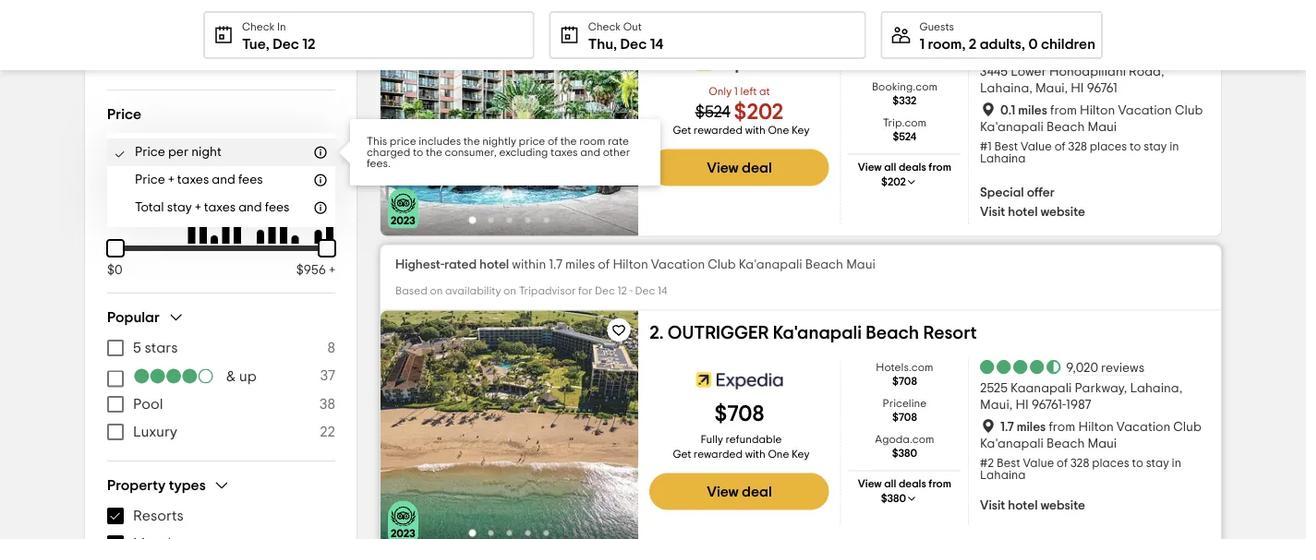 Task type: vqa. For each thing, say whether or not it's contained in the screenshot.
best corresponding to 1. Aston Kaanapali Shores
yes



Task type: locate. For each thing, give the bounding box(es) containing it.
fully refundable pay up to 12x get rewarded with one key
[[650, 435, 810, 505]]

2 visit from the top
[[980, 499, 1006, 512]]

hotel down offer
[[1008, 206, 1038, 219]]

group
[[107, 309, 335, 446], [107, 477, 335, 540]]

trip.com
[[883, 118, 927, 129]]

2 vertical spatial +
[[329, 264, 335, 277]]

the left consumer,
[[426, 147, 442, 158]]

reviews for 3,524
[[1099, 45, 1142, 58]]

in inside #2 best value of 328 places to stay in lahaina
[[1172, 458, 1182, 470]]

2 vertical spatial and
[[239, 201, 262, 214]]

0 vertical spatial pay
[[653, 133, 672, 144]]

2 deal from the top
[[742, 485, 772, 499]]

2023 link
[[381, 311, 639, 540]]

agoda.com $380
[[875, 435, 934, 460]]

1 vertical spatial 1.7
[[1001, 421, 1014, 434]]

deal down refundable
[[742, 485, 772, 499]]

only 1 left at
[[709, 86, 770, 98]]

1 vertical spatial $524
[[893, 132, 917, 143]]

best inside #2 best value of 328 places to stay in lahaina
[[997, 458, 1021, 470]]

$708 inside priceline $708
[[892, 413, 917, 424]]

group containing popular
[[107, 309, 335, 446]]

view deal button for outrigger
[[650, 474, 829, 510]]

deals down agoda.com $380
[[899, 479, 926, 490]]

stay inside #2 best value of 328 places to stay in lahaina
[[1146, 458, 1169, 470]]

lahaina, maui, hi 96761-1987
[[980, 383, 1183, 412]]

taxes down price + taxes and fees
[[204, 201, 236, 214]]

hi down honoapiilani
[[1071, 82, 1084, 95]]

on
[[430, 286, 443, 297], [504, 286, 516, 297]]

1 vertical spatial website
[[1041, 499, 1086, 512]]

0 vertical spatial taxes
[[551, 147, 578, 158]]

1 down guests
[[920, 36, 925, 51]]

best
[[995, 141, 1018, 153], [997, 458, 1021, 470]]

taxes right excluding
[[551, 147, 578, 158]]

taxes inside this price includes the nightly price of the room rate charged to the consumer, excluding taxes and other fees.
[[551, 147, 578, 158]]

1.7 miles
[[1001, 421, 1046, 434]]

+
[[168, 174, 174, 187], [195, 201, 201, 214], [329, 264, 335, 277]]

check up thu,
[[588, 21, 621, 32]]

beach up the #1 best value of 328 places to stay in lahaina
[[1047, 121, 1085, 134]]

0 vertical spatial website
[[1041, 206, 1086, 219]]

1 key from the top
[[792, 125, 810, 136]]

1 vertical spatial visit
[[980, 499, 1006, 512]]

$380 down agoda.com
[[892, 449, 918, 460]]

1 vertical spatial vacation
[[651, 258, 705, 271]]

1 vertical spatial deal
[[742, 485, 772, 499]]

beach
[[1047, 121, 1085, 134], [805, 258, 844, 271], [866, 324, 919, 342], [1047, 437, 1085, 450]]

1 vertical spatial best
[[997, 458, 1021, 470]]

1 vertical spatial hotel
[[480, 258, 509, 271]]

and up total stay + taxes and fees
[[212, 174, 235, 187]]

hotels.com for shores
[[876, 46, 934, 57]]

maui up the #1 best value of 328 places to stay in lahaina
[[1088, 121, 1117, 134]]

0 vertical spatial expedia.com image
[[696, 46, 783, 83]]

visit down #2
[[980, 499, 1006, 512]]

than
[[443, 7, 466, 18]]

and down price + taxes and fees
[[239, 201, 262, 214]]

vacation down parkway
[[1117, 421, 1171, 434]]

room left rate
[[579, 136, 606, 147]]

1 rewarded from the top
[[694, 125, 743, 136]]

1 group from the top
[[107, 309, 335, 446]]

deals inside view all deals from $202
[[899, 162, 926, 173]]

dec down the in
[[273, 36, 299, 51]]

$708 for priceline
[[892, 413, 917, 424]]

$202 up booking.com
[[892, 60, 917, 71]]

maui, down the 2525 at the right bottom of the page
[[980, 399, 1013, 412]]

hi up "1.7 miles"
[[1016, 399, 1029, 412]]

1 vertical spatial lahaina,
[[1130, 383, 1183, 395]]

2 vertical spatial hilton
[[1079, 421, 1114, 434]]

1 horizontal spatial fees
[[265, 201, 290, 214]]

maui for beach
[[1088, 437, 1117, 450]]

price right the nightly
[[519, 136, 545, 147]]

up for pay
[[650, 147, 663, 158]]

vacation down road
[[1118, 104, 1172, 117]]

0.1 miles
[[1001, 104, 1048, 117]]

1 vertical spatial value
[[1023, 458, 1054, 470]]

1 horizontal spatial 12
[[618, 286, 627, 297]]

in inside the #1 best value of 328 places to stay in lahaina
[[1170, 141, 1179, 153]]

refundable
[[726, 435, 782, 446]]

stars
[[145, 341, 178, 356]]

maui,
[[1036, 82, 1068, 95], [980, 399, 1013, 412]]

view deal
[[707, 160, 772, 175], [707, 485, 772, 499]]

328 inside the #1 best value of 328 places to stay in lahaina
[[1069, 141, 1087, 153]]

2 vertical spatial hotel
[[1008, 499, 1038, 512]]

$708 up priceline
[[892, 377, 917, 388]]

1 vertical spatial view deal button
[[650, 474, 829, 510]]

beach up #2 best value of 328 places to stay in lahaina
[[1047, 437, 1085, 450]]

0 vertical spatial one
[[768, 125, 789, 136]]

key inside fully refundable pay up to 12x get rewarded with one key
[[792, 450, 810, 461]]

menu containing no prepayment needed
[[107, 0, 335, 75]]

1 vertical spatial lahaina
[[980, 470, 1026, 482]]

1 get from the top
[[673, 125, 691, 136]]

1 vertical spatial view deal
[[707, 485, 772, 499]]

in
[[1170, 141, 1179, 153], [1172, 458, 1182, 470]]

0 vertical spatial up
[[650, 147, 663, 158]]

tripadvisor
[[519, 286, 576, 297]]

1 horizontal spatial room
[[928, 36, 962, 51]]

0 vertical spatial all
[[884, 162, 896, 173]]

2 expedia.com image from the top
[[696, 363, 783, 400]]

1 check from the left
[[242, 21, 275, 32]]

offers
[[290, 54, 329, 68]]

0 horizontal spatial room
[[579, 136, 606, 147]]

2 website from the top
[[1041, 499, 1086, 512]]

1 vertical spatial maui,
[[980, 399, 1013, 412]]

value inside #2 best value of 328 places to stay in lahaina
[[1023, 458, 1054, 470]]

$202 down at
[[734, 101, 784, 123]]

all down agoda.com $380
[[884, 479, 896, 490]]

expedia.com image
[[696, 46, 783, 83], [696, 363, 783, 400]]

0 vertical spatial and
[[580, 147, 601, 158]]

maui up 2. outrigger ka'anapali beach resort
[[846, 258, 876, 271]]

availability
[[445, 286, 501, 297]]

2 hotels.com from the top
[[876, 363, 934, 374]]

aston kaanapali shores in maui image
[[381, 0, 639, 236], [381, 0, 639, 236]]

get
[[673, 125, 691, 136], [673, 450, 691, 461]]

club for 2. outrigger ka'anapali beach resort
[[1174, 421, 1202, 434]]

up inside fully refundable pay up to 12x get rewarded with one key
[[650, 464, 663, 475]]

value down 0.1 miles
[[1021, 141, 1052, 153]]

hotel inside special offer visit hotel website
[[1008, 206, 1038, 219]]

honoapiilani
[[1050, 66, 1126, 79]]

miles for 1. aston kaanapali shores
[[1018, 104, 1048, 117]]

of inside this price includes the nightly price of the room rate charged to the consumer, excluding taxes and other fees.
[[548, 136, 558, 147]]

0 vertical spatial fees
[[238, 174, 263, 187]]

0 vertical spatial visit
[[980, 206, 1006, 219]]

reviews inside 3,524 reviews 3445 lower honoapiilani road , lahaina, maui, hi 96761
[[1099, 45, 1142, 58]]

9,020 reviews link
[[1066, 362, 1145, 376]]

stay inside the #1 best value of 328 places to stay in lahaina
[[1144, 141, 1167, 153]]

pay
[[653, 133, 672, 144], [653, 450, 672, 461]]

on down within at the left
[[504, 286, 516, 297]]

all inside the 'view all deals from $380'
[[884, 479, 896, 490]]

0 vertical spatial maui
[[1088, 121, 1117, 134]]

1 vertical spatial and
[[212, 174, 235, 187]]

0 vertical spatial hotels.com
[[876, 46, 934, 57]]

1 horizontal spatial kaanapali
[[1011, 383, 1072, 395]]

2 check from the left
[[588, 21, 621, 32]]

1 vertical spatial $380
[[881, 494, 906, 505]]

hilton for 1. aston kaanapali shores
[[1080, 104, 1115, 117]]

40%
[[397, 7, 419, 18]]

best right #1
[[995, 141, 1018, 153]]

1 vertical spatial kaanapali
[[1011, 383, 1072, 395]]

the
[[464, 136, 480, 147], [560, 136, 577, 147], [426, 147, 442, 158]]

1 vertical spatial 12x
[[650, 494, 666, 505]]

0 vertical spatial vacation
[[1118, 104, 1172, 117]]

2 vertical spatial stay
[[1146, 458, 1169, 470]]

hilton down 96761
[[1080, 104, 1115, 117]]

lahaina inside #2 best value of 328 places to stay in lahaina
[[980, 470, 1026, 482]]

1 vertical spatial places
[[1092, 458, 1130, 470]]

maui, down lower at the top of page
[[1036, 82, 1068, 95]]

, inside 3,524 reviews 3445 lower honoapiilani road , lahaina, maui, hi 96761
[[1161, 66, 1165, 79]]

view inside the 'view all deals from $380'
[[858, 479, 882, 490]]

2 12x from the top
[[650, 494, 666, 505]]

2 menu from the top
[[107, 334, 335, 446]]

club for 1. aston kaanapali shores
[[1175, 104, 1203, 117]]

$202 inside hotels.com $202
[[892, 60, 917, 71]]

$332
[[893, 96, 917, 107]]

328 for 1. aston kaanapali shores
[[1069, 141, 1087, 153]]

0 horizontal spatial 1.7
[[549, 258, 563, 271]]

$202 for hotels.com $202
[[892, 60, 917, 71]]

1.7 right within at the left
[[549, 258, 563, 271]]

deal for kaanapali
[[742, 160, 772, 175]]

check in tue, dec 12
[[242, 21, 315, 51]]

0 vertical spatial +
[[168, 174, 174, 187]]

0 horizontal spatial 1
[[734, 86, 738, 98]]

with inside menu
[[206, 54, 234, 68]]

website down offer
[[1041, 206, 1086, 219]]

2 vertical spatial with
[[745, 450, 766, 461]]

1.7 down the 2525 at the right bottom of the page
[[1001, 421, 1014, 434]]

0 vertical spatial $202
[[892, 60, 917, 71]]

1 horizontal spatial lahaina,
[[1130, 383, 1183, 395]]

3,524 reviews 3445 lower honoapiilani road , lahaina, maui, hi 96761
[[980, 45, 1165, 95]]

2 vertical spatial maui
[[1088, 437, 1117, 450]]

0 vertical spatial in
[[1170, 141, 1179, 153]]

2 rewarded from the top
[[694, 450, 743, 461]]

expedia.com image up only 1 left at
[[696, 46, 783, 83]]

1 vertical spatial hotels.com
[[876, 363, 934, 374]]

check for thu,
[[588, 21, 621, 32]]

stay for 1. aston kaanapali shores
[[1144, 141, 1167, 153]]

hi inside 3,524 reviews 3445 lower honoapiilani road , lahaina, maui, hi 96761
[[1071, 82, 1084, 95]]

2 deals from the top
[[899, 479, 926, 490]]

$202
[[892, 60, 917, 71], [734, 101, 784, 123], [881, 177, 906, 188]]

0 vertical spatial menu
[[107, 0, 335, 75]]

14 right -
[[658, 286, 667, 297]]

1 left left
[[734, 86, 738, 98]]

+ down price + taxes and fees
[[195, 201, 201, 214]]

expedia.com image down outrigger
[[696, 363, 783, 400]]

website
[[1041, 206, 1086, 219], [1041, 499, 1086, 512]]

one down at
[[768, 125, 789, 136]]

$380 inside agoda.com $380
[[892, 449, 918, 460]]

1 deals from the top
[[899, 162, 926, 173]]

places inside the #1 best value of 328 places to stay in lahaina
[[1090, 141, 1127, 153]]

5 stars
[[133, 341, 178, 356]]

328 inside #2 best value of 328 places to stay in lahaina
[[1071, 458, 1090, 470]]

lahaina up the visit hotel website
[[980, 470, 1026, 482]]

1 hotels.com from the top
[[876, 46, 934, 57]]

website down #2 best value of 328 places to stay in lahaina
[[1041, 499, 1086, 512]]

0 vertical spatial club
[[1175, 104, 1203, 117]]

1 vertical spatial one
[[768, 450, 789, 461]]

1 horizontal spatial 1.7
[[1001, 421, 1014, 434]]

check inside the check out thu, dec 14
[[588, 21, 621, 32]]

1 deal from the top
[[742, 160, 772, 175]]

menu
[[107, 0, 335, 75], [107, 334, 335, 446]]

+ right $956
[[329, 264, 335, 277]]

key
[[792, 125, 810, 136], [792, 450, 810, 461]]

2 group from the top
[[107, 477, 335, 540]]

charged
[[367, 147, 411, 158]]

deal for ka'anapali
[[742, 485, 772, 499]]

0 vertical spatial 12
[[302, 36, 315, 51]]

2 get from the top
[[673, 450, 691, 461]]

1 for room
[[920, 36, 925, 51]]

rewarded down $524 $202
[[694, 125, 743, 136]]

1 vertical spatial 12
[[618, 286, 627, 297]]

2 all from the top
[[884, 479, 896, 490]]

vacation
[[1118, 104, 1172, 117], [651, 258, 705, 271], [1117, 421, 1171, 434]]

96761
[[1087, 82, 1118, 95]]

highest-
[[395, 258, 444, 271]]

1 view deal from the top
[[707, 160, 772, 175]]

1 lahaina from the top
[[980, 153, 1026, 165]]

places inside #2 best value of 328 places to stay in lahaina
[[1092, 458, 1130, 470]]

1 vertical spatial 1
[[734, 86, 738, 98]]

1 one from the top
[[768, 125, 789, 136]]

miles
[[1018, 104, 1048, 117], [566, 258, 595, 271], [1017, 421, 1046, 434]]

hotel down #2 best value of 328 places to stay in lahaina
[[1008, 499, 1038, 512]]

-
[[630, 286, 633, 297]]

hilton down 1987
[[1079, 421, 1114, 434]]

places down lahaina, maui, hi 96761-1987
[[1092, 458, 1130, 470]]

2. outrigger ka'anapali beach resort link
[[650, 324, 977, 342]]

to inside the #1 best value of 328 places to stay in lahaina
[[1130, 141, 1141, 153]]

14 down 1.
[[650, 36, 664, 51]]

up for &
[[239, 370, 257, 384]]

kaanapali up the 96761-
[[1011, 383, 1072, 395]]

1 vertical spatial all
[[884, 479, 896, 490]]

view down $524 $202
[[707, 160, 739, 175]]

0 vertical spatial get
[[673, 125, 691, 136]]

5
[[133, 341, 141, 356]]

group containing property types
[[107, 477, 335, 540]]

of right the nightly
[[548, 136, 558, 147]]

deal down $524 $202
[[742, 160, 772, 175]]

2 view deal button from the top
[[650, 474, 829, 510]]

0 vertical spatial maui,
[[1036, 82, 1068, 95]]

0 vertical spatial $380
[[892, 449, 918, 460]]

with down $524 $202
[[745, 125, 766, 136]]

#1 best value of 328 places to stay in lahaina
[[980, 141, 1179, 165]]

0 vertical spatial 1.7
[[549, 258, 563, 271]]

maui, inside lahaina, maui, hi 96761-1987
[[980, 399, 1013, 412]]

2 horizontal spatial +
[[329, 264, 335, 277]]

0 vertical spatial lahaina
[[980, 153, 1026, 165]]

from hilton vacation club ka'anapali beach maui for 2. outrigger ka'anapali beach resort
[[980, 421, 1202, 450]]

in for 2. outrigger ka'anapali beach resort
[[1172, 458, 1182, 470]]

2. outrigger ka'anapali beach resort
[[650, 324, 977, 342]]

12 up the offers on the top left of page
[[302, 36, 315, 51]]

1 vertical spatial 14
[[658, 286, 667, 297]]

1 horizontal spatial price
[[519, 136, 545, 147]]

taxes up total stay + taxes and fees
[[177, 174, 209, 187]]

0 vertical spatial stay
[[1144, 141, 1167, 153]]

hilton for 2. outrigger ka'anapali beach resort
[[1079, 421, 1114, 434]]

0 vertical spatial 1
[[920, 36, 925, 51]]

on right 'based'
[[430, 286, 443, 297]]

lahaina, down 3445
[[980, 82, 1033, 95]]

outrigger ka'anapali beach resort in maui image
[[381, 311, 639, 540], [381, 311, 639, 540]]

the left the nightly
[[464, 136, 480, 147]]

road
[[1129, 66, 1161, 79]]

best right #2
[[997, 458, 1021, 470]]

at
[[759, 86, 770, 98]]

visit
[[980, 206, 1006, 219], [980, 499, 1006, 512]]

view deal button down refundable
[[650, 474, 829, 510]]

with inside fully refundable pay up to 12x get rewarded with one key
[[745, 450, 766, 461]]

328 down 1987
[[1071, 458, 1090, 470]]

1 vertical spatial get
[[673, 450, 691, 461]]

0 horizontal spatial fees
[[238, 174, 263, 187]]

lahaina inside the #1 best value of 328 places to stay in lahaina
[[980, 153, 1026, 165]]

1 vertical spatial deals
[[899, 479, 926, 490]]

to inside this price includes the nightly price of the room rate charged to the consumer, excluding taxes and other fees.
[[413, 147, 424, 158]]

0 vertical spatial reviews
[[1099, 45, 1142, 58]]

2 key from the top
[[792, 450, 810, 461]]

deals for shores
[[899, 162, 926, 173]]

this price includes the nightly price of the room rate charged to the consumer, excluding taxes and other fees.
[[367, 136, 630, 169]]

1 vertical spatial with
[[745, 125, 766, 136]]

rewarded inside pay up to 12x get rewarded with one key
[[694, 125, 743, 136]]

resort
[[923, 324, 977, 342]]

places down 96761
[[1090, 141, 1127, 153]]

excluding
[[499, 147, 548, 158]]

places for 2. outrigger ka'anapali beach resort
[[1092, 458, 1130, 470]]

0 vertical spatial group
[[107, 309, 335, 446]]

pay inside fully refundable pay up to 12x get rewarded with one key
[[653, 450, 672, 461]]

0 vertical spatial hilton
[[1080, 104, 1115, 117]]

1 vertical spatial club
[[708, 258, 736, 271]]

view deal button down $524 $202
[[650, 149, 829, 186]]

$708 inside hotels.com $708
[[892, 377, 917, 388]]

property
[[107, 479, 166, 493]]

1 vertical spatial +
[[195, 201, 201, 214]]

in
[[277, 21, 286, 32]]

room down guests
[[928, 36, 962, 51]]

$708 down priceline
[[892, 413, 917, 424]]

all inside view all deals from $202
[[884, 162, 896, 173]]

dec down out on the top left of the page
[[620, 36, 647, 51]]

ka'anapali
[[980, 121, 1044, 134], [739, 258, 803, 271], [773, 324, 862, 342], [980, 437, 1044, 450]]

1 from hilton vacation club ka'anapali beach maui from the top
[[980, 104, 1203, 134]]

reviews up road
[[1099, 45, 1142, 58]]

1 website from the top
[[1041, 206, 1086, 219]]

1 vertical spatial fees
[[265, 201, 290, 214]]

8
[[328, 341, 335, 356]]

2 lahaina from the top
[[980, 470, 1026, 482]]

from inside the 'view all deals from $380'
[[929, 479, 952, 490]]

hotels.com for beach
[[876, 363, 934, 374]]

, left '0'
[[1022, 36, 1025, 51]]

to inside #2 best value of 328 places to stay in lahaina
[[1132, 458, 1144, 470]]

12
[[302, 36, 315, 51], [618, 286, 627, 297]]

+ up total stay + taxes and fees
[[168, 174, 174, 187]]

view down agoda.com $380
[[858, 479, 882, 490]]

lahaina,
[[980, 82, 1033, 95], [1130, 383, 1183, 395]]

2 from hilton vacation club ka'anapali beach maui from the top
[[980, 421, 1202, 450]]

96761-
[[1032, 399, 1066, 412]]

1 horizontal spatial $524
[[893, 132, 917, 143]]

$524 inside "trip.com $524"
[[893, 132, 917, 143]]

hotels.com up priceline
[[876, 363, 934, 374]]

miles up for
[[566, 258, 595, 271]]

kaanapali right the aston
[[717, 7, 803, 25]]

offer
[[1027, 186, 1055, 199]]

0 horizontal spatial lahaina,
[[980, 82, 1033, 95]]

deals inside the 'view all deals from $380'
[[899, 479, 926, 490]]

$708
[[892, 377, 917, 388], [715, 403, 764, 425], [892, 413, 917, 424]]

reviews up parkway
[[1101, 362, 1145, 375]]

0 vertical spatial key
[[792, 125, 810, 136]]

best inside the #1 best value of 328 places to stay in lahaina
[[995, 141, 1018, 153]]

1 inside guests 1 room , 2 adults , 0 children
[[920, 36, 925, 51]]

1 all from the top
[[884, 162, 896, 173]]

2 vertical spatial miles
[[1017, 421, 1046, 434]]

1 vertical spatial rewarded
[[694, 450, 743, 461]]

miles down the 96761-
[[1017, 421, 1046, 434]]

deals
[[899, 162, 926, 173], [899, 479, 926, 490]]

price
[[107, 107, 141, 122], [117, 143, 148, 156], [135, 146, 165, 159], [135, 174, 165, 187]]

vacation for 1. aston kaanapali shores
[[1118, 104, 1172, 117]]

2 vertical spatial club
[[1174, 421, 1202, 434]]

dec inside the check out thu, dec 14
[[620, 36, 647, 51]]

to
[[1130, 141, 1141, 153], [413, 147, 424, 158], [650, 162, 660, 173], [1132, 458, 1144, 470], [650, 479, 660, 490]]

rewarded inside fully refundable pay up to 12x get rewarded with one key
[[694, 450, 743, 461]]

hotels.com $708
[[876, 363, 934, 388]]

1 pay from the top
[[653, 133, 672, 144]]

from hilton vacation club ka'anapali beach maui down 1987
[[980, 421, 1202, 450]]

from hilton vacation club ka'anapali beach maui down 96761
[[980, 104, 1203, 134]]

view deal down refundable
[[707, 485, 772, 499]]

1 12x from the top
[[650, 177, 666, 188]]

0 vertical spatial hi
[[1071, 82, 1084, 95]]

&
[[226, 370, 236, 384]]

14 inside the check out thu, dec 14
[[650, 36, 664, 51]]

0 horizontal spatial price
[[390, 136, 416, 147]]

2 horizontal spatial and
[[580, 147, 601, 158]]

1 menu from the top
[[107, 0, 335, 75]]

priceline
[[883, 399, 927, 410]]

up inside pay up to 12x get rewarded with one key
[[650, 147, 663, 158]]

hotels.com
[[876, 46, 934, 57], [876, 363, 934, 374]]

1 visit from the top
[[980, 206, 1006, 219]]

2 pay from the top
[[653, 450, 672, 461]]

night
[[174, 143, 204, 156], [191, 146, 221, 159]]

12x
[[650, 177, 666, 188], [650, 494, 666, 505]]

1 vertical spatial hi
[[1016, 399, 1029, 412]]

$524 $202
[[695, 101, 784, 123]]

types
[[169, 479, 206, 493]]

$524 down trip.com
[[893, 132, 917, 143]]

0 vertical spatial view deal
[[707, 160, 772, 175]]

one down refundable
[[768, 450, 789, 461]]

hotels.com up booking.com
[[876, 46, 934, 57]]

1 vertical spatial 328
[[1071, 458, 1090, 470]]

of up offer
[[1055, 141, 1066, 153]]

aston
[[665, 7, 713, 25]]

hi inside lahaina, maui, hi 96761-1987
[[1016, 399, 1029, 412]]

0 horizontal spatial the
[[426, 147, 442, 158]]

of up the visit hotel website
[[1057, 458, 1068, 470]]

2 one from the top
[[768, 450, 789, 461]]

1 view deal button from the top
[[650, 149, 829, 186]]

website inside special offer visit hotel website
[[1041, 206, 1086, 219]]

with down no prepayment needed
[[206, 54, 234, 68]]

value inside the #1 best value of 328 places to stay in lahaina
[[1021, 141, 1052, 153]]

1 horizontal spatial on
[[504, 286, 516, 297]]

special offer visit hotel website
[[980, 186, 1086, 219]]

of
[[548, 136, 558, 147], [1055, 141, 1066, 153], [598, 258, 610, 271], [1057, 458, 1068, 470]]

lahaina, down the '9,020 reviews' link
[[1130, 383, 1183, 395]]

view inside view all deals from $202
[[858, 162, 882, 173]]

0 vertical spatial best
[[995, 141, 1018, 153]]

the right excluding
[[560, 136, 577, 147]]

visit down special
[[980, 206, 1006, 219]]

value down "1.7 miles"
[[1023, 458, 1054, 470]]

$380
[[892, 449, 918, 460], [881, 494, 906, 505]]

view deal button for aston
[[650, 149, 829, 186]]

best for 1. aston kaanapali shores
[[995, 141, 1018, 153]]

2 on from the left
[[504, 286, 516, 297]]

rewarded down fully
[[694, 450, 743, 461]]

0 vertical spatial 14
[[650, 36, 664, 51]]

check inside check in tue, dec 12
[[242, 21, 275, 32]]

all
[[884, 162, 896, 173], [884, 479, 896, 490]]

2 view deal from the top
[[707, 485, 772, 499]]

14
[[650, 36, 664, 51], [658, 286, 667, 297]]



Task type: describe. For each thing, give the bounding box(es) containing it.
$380 inside the 'view all deals from $380'
[[881, 494, 906, 505]]

resorts menu
[[107, 503, 335, 540]]

#2
[[980, 458, 994, 470]]

special
[[980, 186, 1024, 199]]

0 horizontal spatial and
[[212, 174, 235, 187]]

parkway
[[1075, 383, 1124, 395]]

0
[[1029, 36, 1038, 51]]

3,524
[[1066, 45, 1096, 58]]

priceline $708
[[883, 399, 927, 424]]

thu,
[[588, 36, 617, 51]]

within
[[512, 258, 546, 271]]

out
[[623, 21, 642, 32]]

get inside pay up to 12x get rewarded with one key
[[673, 125, 691, 136]]

view all deals from $380
[[858, 479, 952, 505]]

of inside the #1 best value of 328 places to stay in lahaina
[[1055, 141, 1066, 153]]

vacation for 2. outrigger ka'anapali beach resort
[[1117, 421, 1171, 434]]

12 inside check in tue, dec 12
[[302, 36, 315, 51]]

based
[[395, 286, 428, 297]]

1 vertical spatial hilton
[[613, 258, 648, 271]]

1 vertical spatial taxes
[[177, 174, 209, 187]]

only
[[709, 86, 732, 98]]

3,524 reviews link
[[1066, 45, 1142, 59]]

all for shores
[[884, 162, 896, 173]]

dec inside check in tue, dec 12
[[273, 36, 299, 51]]

pool
[[133, 397, 163, 412]]

special
[[237, 54, 286, 68]]

room inside this price includes the nightly price of the room rate charged to the consumer, excluding taxes and other fees.
[[579, 136, 606, 147]]

room inside guests 1 room , 2 adults , 0 children
[[928, 36, 962, 51]]

popular
[[107, 310, 160, 325]]

guests
[[920, 21, 954, 32]]

#1
[[980, 141, 992, 153]]

reviews for 9,020
[[1101, 362, 1145, 375]]

value for 1. aston kaanapali shores
[[1021, 141, 1052, 153]]

with inside pay up to 12x get rewarded with one key
[[745, 125, 766, 136]]

$524 inside $524 $202
[[695, 104, 730, 121]]

lahaina for 2. outrigger ka'anapali beach resort
[[980, 470, 1026, 482]]

beach up hotels.com $708
[[866, 324, 919, 342]]

9,020
[[1066, 362, 1098, 375]]

consumer,
[[445, 147, 497, 158]]

lahaina, inside 3,524 reviews 3445 lower honoapiilani road , lahaina, maui, hi 96761
[[980, 82, 1033, 95]]

2 price from the left
[[519, 136, 545, 147]]

places for 1. aston kaanapali shores
[[1090, 141, 1127, 153]]

properties
[[133, 54, 203, 68]]

fees.
[[367, 158, 391, 169]]

1 expedia.com image from the top
[[696, 46, 783, 83]]

1. aston kaanapali shores
[[650, 7, 863, 25]]

2
[[969, 36, 977, 51]]

stay for 2. outrigger ka'anapali beach resort
[[1146, 458, 1169, 470]]

total stay + taxes and fees
[[135, 201, 290, 214]]

price + taxes and fees
[[135, 174, 263, 187]]

one inside fully refundable pay up to 12x get rewarded with one key
[[768, 450, 789, 461]]

check out thu, dec 14
[[588, 21, 664, 51]]

visit inside special offer visit hotel website
[[980, 206, 1006, 219]]

hotels.com $202
[[876, 46, 934, 71]]

value for 2. outrigger ka'anapali beach resort
[[1023, 458, 1054, 470]]

all for beach
[[884, 479, 896, 490]]

view deal for outrigger
[[707, 485, 772, 499]]

check for tue,
[[242, 21, 275, 32]]

left
[[741, 86, 757, 98]]

less
[[421, 7, 440, 18]]

from inside view all deals from $202
[[929, 162, 952, 173]]

1 vertical spatial stay
[[167, 201, 192, 214]]

beach up 2. outrigger ka'anapali beach resort
[[805, 258, 844, 271]]

menu containing 5 stars
[[107, 334, 335, 446]]

3445
[[980, 66, 1008, 79]]

rated
[[444, 258, 477, 271]]

maui for shores
[[1088, 121, 1117, 134]]

prepayment
[[156, 26, 239, 41]]

1 horizontal spatial the
[[464, 136, 480, 147]]

& up
[[226, 370, 257, 384]]

nightly
[[482, 136, 516, 147]]

0 horizontal spatial kaanapali
[[717, 7, 803, 25]]

visit hotel website
[[980, 499, 1086, 512]]

1. aston kaanapali shores link
[[650, 7, 863, 25]]

$202 inside view all deals from $202
[[881, 177, 906, 188]]

tue,
[[242, 36, 270, 51]]

get inside fully refundable pay up to 12x get rewarded with one key
[[673, 450, 691, 461]]

booking.com
[[872, 82, 938, 93]]

0.1
[[1001, 104, 1016, 117]]

from hilton vacation club ka'anapali beach maui for 1. aston kaanapali shores
[[980, 104, 1203, 134]]

1 vertical spatial maui
[[846, 258, 876, 271]]

children
[[1041, 36, 1096, 51]]

$202 for $524 $202
[[734, 101, 784, 123]]

2525 kaanapali parkway ,
[[980, 383, 1130, 395]]

minimum price slider
[[95, 228, 136, 269]]

guests 1 room , 2 adults , 0 children
[[920, 21, 1096, 51]]

luxury
[[133, 425, 177, 440]]

adults
[[980, 36, 1022, 51]]

dec right -
[[635, 286, 655, 297]]

22
[[320, 425, 335, 440]]

1 on from the left
[[430, 286, 443, 297]]

pay inside pay up to 12x get rewarded with one key
[[653, 133, 672, 144]]

lower
[[1011, 66, 1047, 79]]

1 horizontal spatial +
[[195, 201, 201, 214]]

$708 up refundable
[[715, 403, 764, 425]]

$0
[[107, 264, 122, 277]]

other
[[603, 147, 630, 158]]

shores
[[806, 7, 863, 25]]

view deal for aston
[[707, 160, 772, 175]]

pay up to 12x get rewarded with one key
[[650, 125, 810, 188]]

this
[[367, 136, 387, 147]]

, down the '9,020 reviews' link
[[1124, 383, 1128, 395]]

needed
[[242, 26, 294, 41]]

outrigger
[[668, 324, 769, 342]]

no prepayment needed
[[133, 26, 294, 41]]

maui, inside 3,524 reviews 3445 lower honoapiilani road , lahaina, maui, hi 96761
[[1036, 82, 1068, 95]]

1 horizontal spatial and
[[239, 201, 262, 214]]

2.
[[650, 324, 664, 342]]

1987
[[1066, 399, 1091, 412]]

agoda.com
[[875, 435, 934, 446]]

key inside pay up to 12x get rewarded with one key
[[792, 125, 810, 136]]

and inside this price includes the nightly price of the room rate charged to the consumer, excluding taxes and other fees.
[[580, 147, 601, 158]]

best for 2. outrigger ka'anapali beach resort
[[997, 458, 1021, 470]]

trip.com $524
[[883, 118, 927, 143]]

based on availability on tripadvisor for dec 12 - dec 14
[[395, 286, 667, 297]]

+ for $956
[[329, 264, 335, 277]]

properties with special offers
[[133, 54, 329, 68]]

usual
[[468, 7, 495, 18]]

maximum price slider
[[307, 228, 347, 269]]

#2 best value of 328 places to stay in lahaina
[[980, 458, 1182, 482]]

lahaina for 1. aston kaanapali shores
[[980, 153, 1026, 165]]

dec right for
[[595, 286, 615, 297]]

highest-rated hotel within 1.7 miles of hilton vacation club ka'anapali beach maui
[[395, 258, 876, 271]]

12x inside fully refundable pay up to 12x get rewarded with one key
[[650, 494, 666, 505]]

of inside #2 best value of 328 places to stay in lahaina
[[1057, 458, 1068, 470]]

rate
[[608, 136, 629, 147]]

booking.com $332
[[872, 82, 938, 107]]

$956 +
[[296, 264, 335, 277]]

no
[[133, 26, 153, 41]]

lahaina, inside lahaina, maui, hi 96761-1987
[[1130, 383, 1183, 395]]

40% less than usual
[[397, 7, 495, 18]]

1 vertical spatial miles
[[566, 258, 595, 271]]

1 price from the left
[[390, 136, 416, 147]]

12x inside pay up to 12x get rewarded with one key
[[650, 177, 666, 188]]

to inside fully refundable pay up to 12x get rewarded with one key
[[650, 479, 660, 490]]

328 for 2. outrigger ka'anapali beach resort
[[1071, 458, 1090, 470]]

, left 2
[[962, 36, 966, 51]]

view down fully
[[707, 485, 739, 499]]

2 horizontal spatial the
[[560, 136, 577, 147]]

resorts
[[133, 509, 184, 524]]

4.0 of 5 bubbles image
[[133, 369, 214, 384]]

miles for 2. outrigger ka'anapali beach resort
[[1017, 421, 1046, 434]]

1 for left
[[734, 86, 738, 98]]

one inside pay up to 12x get rewarded with one key
[[768, 125, 789, 136]]

of right within at the left
[[598, 258, 610, 271]]

to inside pay up to 12x get rewarded with one key
[[650, 162, 660, 173]]

2 vertical spatial taxes
[[204, 201, 236, 214]]

+ for price
[[168, 174, 174, 187]]

in for 1. aston kaanapali shores
[[1170, 141, 1179, 153]]

deals for beach
[[899, 479, 926, 490]]

$708 for hotels.com
[[892, 377, 917, 388]]



